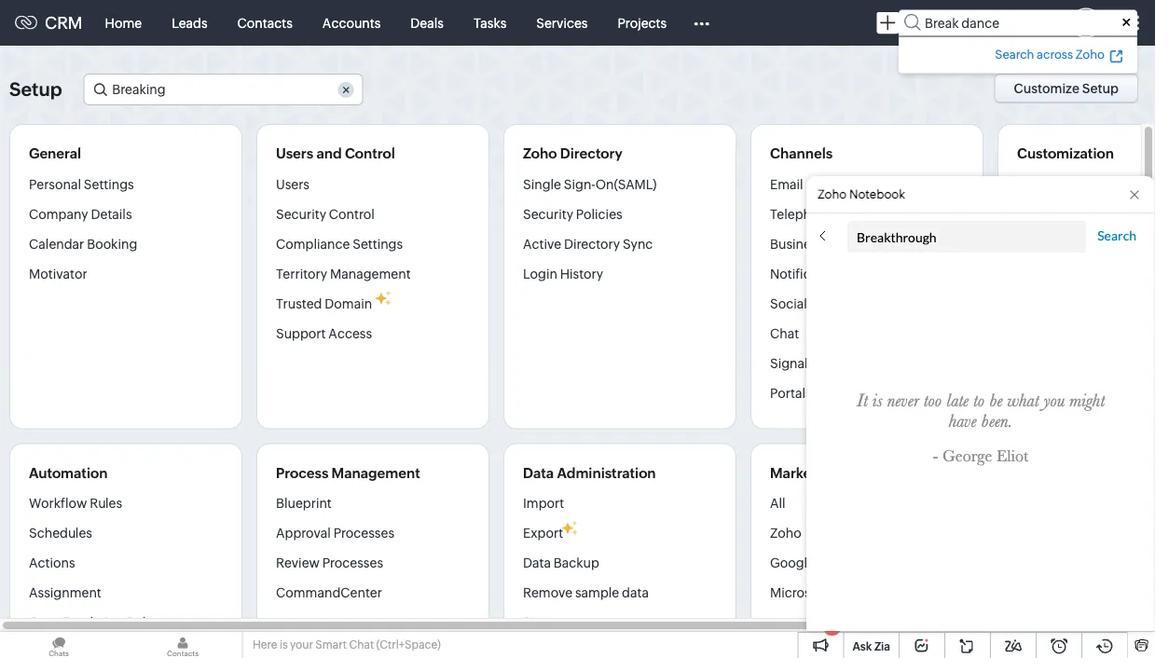 Task type: describe. For each thing, give the bounding box(es) containing it.
territory management link
[[276, 259, 411, 289]]

calendar
[[29, 236, 84, 251]]

calendar booking
[[29, 236, 137, 251]]

compliance settings
[[276, 236, 403, 251]]

login
[[523, 266, 558, 281]]

management for territory management
[[330, 266, 411, 281]]

security for security policies
[[523, 207, 573, 221]]

zoho notebook
[[818, 187, 906, 201]]

security for security control
[[276, 207, 326, 221]]

zia
[[875, 640, 891, 653]]

email link
[[770, 176, 803, 199]]

data for data administration
[[523, 465, 554, 481]]

users for users
[[276, 177, 310, 192]]

assignment link
[[29, 578, 101, 608]]

smart
[[316, 639, 347, 651]]

blueprint
[[276, 496, 332, 511]]

zoho for zoho directory
[[523, 145, 557, 162]]

pipelines
[[1017, 236, 1072, 251]]

across
[[1037, 47, 1073, 61]]

workflow rules
[[29, 496, 122, 511]]

search
[[995, 47, 1035, 61]]

company details link
[[29, 199, 132, 229]]

active
[[523, 236, 562, 251]]

personal settings link
[[29, 176, 134, 199]]

directory for zoho
[[560, 145, 623, 162]]

marketplace element
[[985, 0, 1023, 45]]

customize for customize setup
[[1014, 81, 1080, 96]]

case escalation rules
[[29, 615, 159, 630]]

commandcenter
[[276, 586, 382, 601]]

case escalation rules link
[[29, 608, 159, 638]]

home link
[[90, 0, 157, 45]]

social link
[[770, 289, 807, 318]]

signals
[[770, 356, 814, 371]]

wizards
[[1017, 207, 1065, 221]]

Other Modules field
[[682, 8, 722, 38]]

policies
[[576, 207, 623, 221]]

setup element
[[1023, 0, 1060, 46]]

workflow
[[29, 496, 87, 511]]

zoho inside "link"
[[1076, 47, 1105, 61]]

motivator link
[[29, 259, 87, 289]]

business messaging
[[770, 236, 892, 251]]

pipelines link
[[1017, 229, 1072, 259]]

sms
[[844, 266, 872, 281]]

directory for active
[[564, 236, 620, 251]]

portals link
[[770, 378, 812, 408]]

notification sms
[[770, 266, 872, 281]]

approval
[[276, 526, 331, 541]]

(ctrl+space)
[[376, 639, 441, 651]]

microsoft link
[[770, 578, 828, 608]]

motivator
[[29, 266, 87, 281]]

import
[[523, 496, 564, 511]]

backup
[[554, 556, 599, 571]]

profile element
[[1060, 0, 1113, 45]]

approval processes link
[[276, 519, 394, 548]]

settings for compliance settings
[[353, 236, 403, 251]]

modules
[[1017, 177, 1069, 192]]

zoho for zoho link
[[770, 526, 802, 541]]

users and control
[[276, 145, 395, 162]]

actions link
[[29, 548, 75, 578]]

1 vertical spatial chat
[[349, 639, 374, 651]]

actions
[[29, 556, 75, 571]]

circuits link
[[1017, 608, 1064, 638]]

trusted
[[276, 296, 322, 311]]

single
[[523, 177, 561, 192]]

signals image
[[911, 0, 947, 46]]

create menu element
[[865, 0, 911, 45]]

support access
[[276, 326, 372, 341]]

trusted domain
[[276, 296, 372, 311]]

1 vertical spatial rules
[[127, 615, 159, 630]]

customize home page link
[[1017, 318, 1155, 348]]

signals link
[[770, 348, 814, 378]]

channels
[[770, 145, 833, 162]]

ask zia
[[853, 640, 891, 653]]

calendar booking link
[[29, 229, 137, 259]]

services link
[[522, 0, 603, 45]]

1 vertical spatial home
[[1085, 326, 1122, 341]]

active directory sync
[[523, 236, 653, 251]]

escalation
[[62, 615, 124, 630]]

telephony link
[[770, 199, 834, 229]]

customize setup link
[[995, 74, 1146, 104]]

profile image
[[1072, 8, 1101, 38]]

notification
[[770, 266, 842, 281]]

microsoft
[[770, 586, 828, 601]]

data
[[622, 586, 649, 601]]

google link
[[770, 548, 815, 578]]

Search text field
[[84, 75, 362, 104]]

customize for customize home page
[[1017, 326, 1082, 341]]

details
[[91, 207, 132, 221]]

projects link
[[603, 0, 682, 45]]

notebook
[[849, 187, 906, 201]]



Task type: vqa. For each thing, say whether or not it's contained in the screenshot.
'Management' related to Process Management
yes



Task type: locate. For each thing, give the bounding box(es) containing it.
1 vertical spatial users
[[276, 177, 310, 192]]

chat link
[[770, 318, 799, 348]]

0 vertical spatial directory
[[560, 145, 623, 162]]

0 vertical spatial users
[[276, 145, 313, 162]]

0 vertical spatial home
[[105, 15, 142, 30]]

customize down pipelines link
[[1017, 326, 1082, 341]]

directory down policies on the top of page
[[564, 236, 620, 251]]

workflow rules link
[[29, 495, 122, 519]]

management for process management
[[332, 465, 420, 481]]

tasks link
[[459, 0, 522, 45]]

1 horizontal spatial rules
[[127, 615, 159, 630]]

security up the active
[[523, 207, 573, 221]]

google
[[770, 556, 815, 571]]

your
[[290, 639, 313, 651]]

rules right workflow
[[90, 496, 122, 511]]

company details
[[29, 207, 132, 221]]

0 vertical spatial control
[[345, 145, 395, 162]]

and for modules
[[1072, 177, 1095, 192]]

chat right smart
[[349, 639, 374, 651]]

data administration
[[523, 465, 656, 481]]

history
[[560, 266, 604, 281]]

remove sample data link
[[523, 578, 649, 608]]

control
[[345, 145, 395, 162], [329, 207, 375, 221]]

and for users
[[317, 145, 342, 162]]

case
[[29, 615, 59, 630]]

0 horizontal spatial setup
[[9, 79, 62, 100]]

contacts
[[237, 15, 293, 30]]

contacts image
[[124, 632, 242, 658]]

1 vertical spatial data
[[523, 556, 551, 571]]

setup inside customize setup button
[[1082, 81, 1119, 96]]

commandcenter link
[[276, 578, 382, 608]]

personal
[[29, 177, 81, 192]]

security down users link
[[276, 207, 326, 221]]

customize setup
[[1014, 81, 1119, 96]]

and up security control link on the top
[[317, 145, 342, 162]]

security control link
[[276, 199, 375, 229]]

management
[[330, 266, 411, 281], [332, 465, 420, 481]]

company
[[29, 207, 88, 221]]

1 horizontal spatial home
[[1085, 326, 1122, 341]]

support
[[276, 326, 326, 341]]

1 horizontal spatial security
[[523, 207, 573, 221]]

marketplace
[[770, 465, 853, 481]]

booking
[[87, 236, 137, 251]]

approval processes
[[276, 526, 394, 541]]

storage
[[523, 615, 571, 630]]

social
[[770, 296, 807, 311]]

0 horizontal spatial security
[[276, 207, 326, 221]]

1 horizontal spatial and
[[1072, 177, 1095, 192]]

data up import
[[523, 465, 554, 481]]

0 horizontal spatial rules
[[90, 496, 122, 511]]

personal settings
[[29, 177, 134, 192]]

create menu image
[[877, 12, 900, 34]]

customize
[[1014, 81, 1080, 96], [1017, 326, 1082, 341]]

modules and fields
[[1017, 177, 1133, 192]]

0 vertical spatial data
[[523, 465, 554, 481]]

1 vertical spatial control
[[329, 207, 375, 221]]

portals
[[770, 386, 812, 401]]

sample
[[575, 586, 619, 601]]

home left page
[[1085, 326, 1122, 341]]

processes down "approval processes" "link"
[[322, 556, 383, 571]]

processes up review processes
[[334, 526, 394, 541]]

1 vertical spatial processes
[[322, 556, 383, 571]]

None field
[[83, 74, 363, 105]]

process management
[[276, 465, 420, 481]]

0 vertical spatial settings
[[84, 177, 134, 192]]

and left fields
[[1072, 177, 1095, 192]]

users for users and control
[[276, 145, 313, 162]]

territory management
[[276, 266, 411, 281]]

blueprint link
[[276, 495, 332, 519]]

ask
[[853, 640, 872, 653]]

0 vertical spatial and
[[317, 145, 342, 162]]

directory
[[560, 145, 623, 162], [564, 236, 620, 251]]

schedules
[[29, 526, 92, 541]]

leads
[[172, 15, 208, 30]]

zoho for zoho notebook
[[818, 187, 847, 201]]

customize setup button
[[995, 74, 1139, 104]]

remove sample data
[[523, 586, 649, 601]]

here is your smart chat (ctrl+space)
[[253, 639, 441, 651]]

processes inside "link"
[[334, 526, 394, 541]]

processes for review processes
[[322, 556, 383, 571]]

sign-
[[564, 177, 596, 192]]

customize down search across zoho
[[1014, 81, 1080, 96]]

chat down 'social' link
[[770, 326, 799, 341]]

settings up details
[[84, 177, 134, 192]]

users up security control link on the top
[[276, 177, 310, 192]]

zoho up telephony
[[818, 187, 847, 201]]

email
[[770, 177, 803, 192]]

login history
[[523, 266, 604, 281]]

review processes
[[276, 556, 383, 571]]

automation
[[29, 465, 108, 481]]

zoho
[[1076, 47, 1105, 61], [523, 145, 557, 162], [818, 187, 847, 201], [770, 526, 802, 541]]

data down export link
[[523, 556, 551, 571]]

compliance settings link
[[276, 229, 403, 259]]

1 horizontal spatial setup
[[1082, 81, 1119, 96]]

data for data backup
[[523, 556, 551, 571]]

administration
[[557, 465, 656, 481]]

messaging
[[826, 236, 892, 251]]

deals
[[411, 15, 444, 30]]

1 vertical spatial and
[[1072, 177, 1095, 192]]

security control
[[276, 207, 375, 221]]

all
[[770, 496, 786, 511]]

0 horizontal spatial and
[[317, 145, 342, 162]]

customization
[[1017, 145, 1114, 162]]

management up approval processes
[[332, 465, 420, 481]]

setup
[[9, 79, 62, 100], [1082, 81, 1119, 96]]

processes
[[334, 526, 394, 541], [322, 556, 383, 571]]

sync
[[623, 236, 653, 251]]

zoho down profile image
[[1076, 47, 1105, 61]]

2 users from the top
[[276, 177, 310, 192]]

remove
[[523, 586, 573, 601]]

and
[[317, 145, 342, 162], [1072, 177, 1095, 192]]

0 vertical spatial customize
[[1014, 81, 1080, 96]]

export link
[[523, 519, 563, 548]]

modules and fields link
[[1017, 176, 1133, 199]]

control up security control link on the top
[[345, 145, 395, 162]]

circuits
[[1017, 615, 1064, 630]]

on(saml)
[[596, 177, 657, 192]]

wizards link
[[1017, 199, 1065, 229]]

process
[[276, 465, 329, 481]]

1 vertical spatial management
[[332, 465, 420, 481]]

contacts link
[[223, 0, 308, 45]]

0 horizontal spatial settings
[[84, 177, 134, 192]]

data backup link
[[523, 548, 599, 578]]

rules up contacts image
[[127, 615, 159, 630]]

1 security from the left
[[276, 207, 326, 221]]

processes for approval processes
[[334, 526, 394, 541]]

zoho down all link
[[770, 526, 802, 541]]

1 vertical spatial settings
[[353, 236, 403, 251]]

users up users link
[[276, 145, 313, 162]]

management up domain
[[330, 266, 411, 281]]

single sign-on(saml)
[[523, 177, 657, 192]]

1 vertical spatial customize
[[1017, 326, 1082, 341]]

domain
[[325, 296, 372, 311]]

settings for personal settings
[[84, 177, 134, 192]]

0 vertical spatial management
[[330, 266, 411, 281]]

home right crm
[[105, 15, 142, 30]]

1 horizontal spatial settings
[[353, 236, 403, 251]]

1 data from the top
[[523, 465, 554, 481]]

1 vertical spatial directory
[[564, 236, 620, 251]]

control up compliance settings link
[[329, 207, 375, 221]]

Search field
[[899, 10, 1138, 36]]

0 vertical spatial rules
[[90, 496, 122, 511]]

setup down search across zoho "link"
[[1082, 81, 1119, 96]]

all link
[[770, 495, 786, 519]]

setup up general
[[9, 79, 62, 100]]

0 horizontal spatial home
[[105, 15, 142, 30]]

1 horizontal spatial chat
[[770, 326, 799, 341]]

schedules link
[[29, 519, 92, 548]]

directory up single sign-on(saml)
[[560, 145, 623, 162]]

0 vertical spatial chat
[[770, 326, 799, 341]]

chats image
[[0, 632, 118, 658]]

0 horizontal spatial chat
[[349, 639, 374, 651]]

2 data from the top
[[523, 556, 551, 571]]

settings up territory management link
[[353, 236, 403, 251]]

customize home page
[[1017, 326, 1155, 341]]

review
[[276, 556, 320, 571]]

customize inside button
[[1014, 81, 1080, 96]]

deals link
[[396, 0, 459, 45]]

zoho directory
[[523, 145, 623, 162]]

assignment
[[29, 586, 101, 601]]

projects
[[618, 15, 667, 30]]

2 security from the left
[[523, 207, 573, 221]]

import link
[[523, 495, 564, 519]]

zoho up single
[[523, 145, 557, 162]]

1 users from the top
[[276, 145, 313, 162]]

0 vertical spatial processes
[[334, 526, 394, 541]]

data backup
[[523, 556, 599, 571]]

crm
[[45, 13, 83, 32]]



